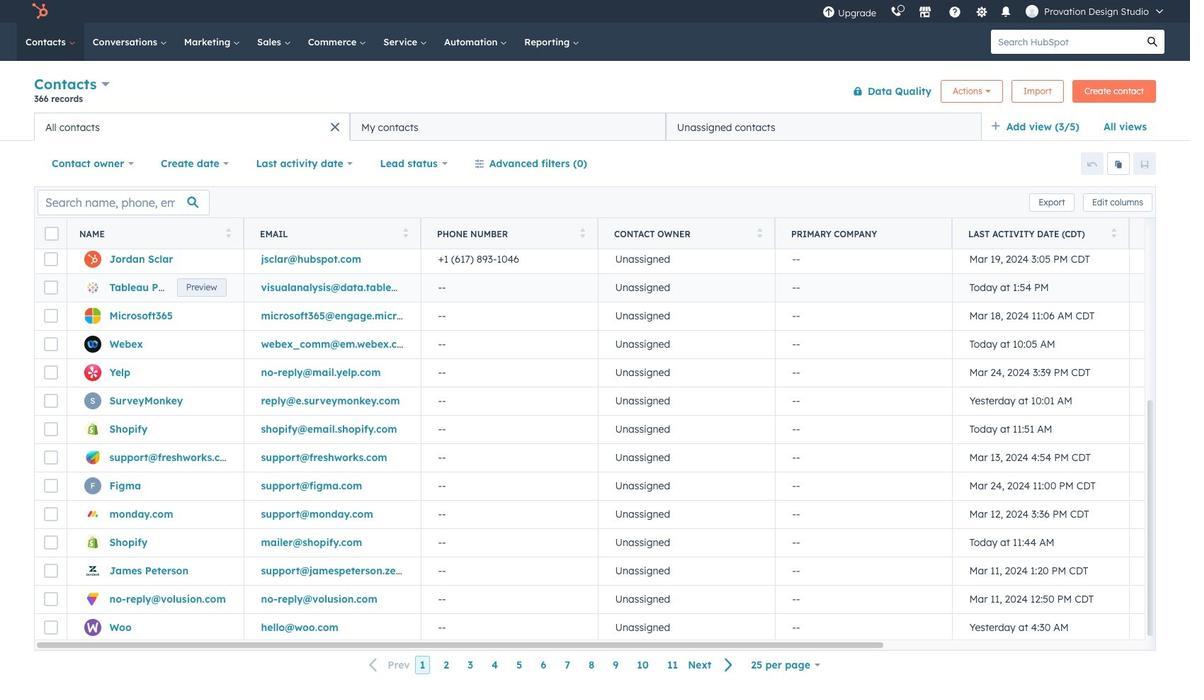Task type: vqa. For each thing, say whether or not it's contained in the screenshot.
Press to sort. element
yes



Task type: locate. For each thing, give the bounding box(es) containing it.
1 horizontal spatial press to sort. image
[[1111, 228, 1117, 238]]

Search HubSpot search field
[[991, 30, 1141, 54]]

5 press to sort. element from the left
[[1111, 228, 1117, 240]]

1 press to sort. image from the left
[[226, 228, 231, 238]]

press to sort. image
[[403, 228, 408, 238], [1111, 228, 1117, 238]]

0 horizontal spatial press to sort. image
[[226, 228, 231, 238]]

press to sort. element
[[226, 228, 231, 240], [403, 228, 408, 240], [580, 228, 585, 240], [757, 228, 762, 240], [1111, 228, 1117, 240]]

banner
[[34, 73, 1156, 113]]

pagination navigation
[[361, 656, 742, 675]]

1 horizontal spatial press to sort. image
[[580, 228, 585, 238]]

2 press to sort. image from the left
[[580, 228, 585, 238]]

2 horizontal spatial press to sort. image
[[757, 228, 762, 238]]

marketplaces image
[[919, 6, 932, 19]]

press to sort. image
[[226, 228, 231, 238], [580, 228, 585, 238], [757, 228, 762, 238]]

0 horizontal spatial press to sort. image
[[403, 228, 408, 238]]

2 press to sort. image from the left
[[1111, 228, 1117, 238]]

column header
[[775, 218, 953, 249]]

menu
[[816, 0, 1173, 23]]

4 press to sort. element from the left
[[757, 228, 762, 240]]



Task type: describe. For each thing, give the bounding box(es) containing it.
3 press to sort. element from the left
[[580, 228, 585, 240]]

2 press to sort. element from the left
[[403, 228, 408, 240]]

1 press to sort. element from the left
[[226, 228, 231, 240]]

1 press to sort. image from the left
[[403, 228, 408, 238]]

james peterson image
[[1026, 5, 1039, 18]]

Search name, phone, email addresses, or company search field
[[38, 190, 210, 215]]

3 press to sort. image from the left
[[757, 228, 762, 238]]



